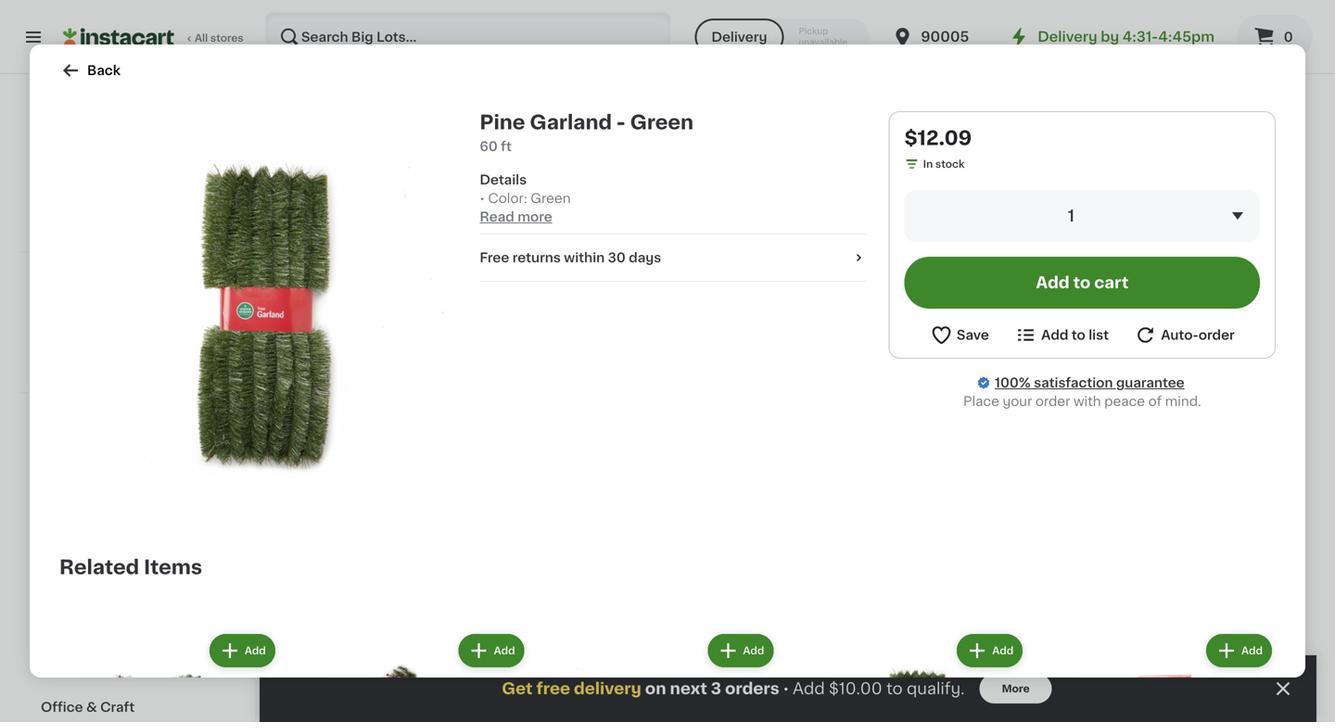 Task type: vqa. For each thing, say whether or not it's contained in the screenshot.
candy
no



Task type: describe. For each thing, give the bounding box(es) containing it.
free
[[537, 681, 571, 697]]

24
[[702, 9, 715, 19]]

more button
[[980, 674, 1053, 704]]

add to list button
[[1015, 324, 1110, 347]]

- inside pine garland - green 60 ft
[[617, 113, 626, 132]]

& for office
[[86, 701, 97, 714]]

$ for 6
[[301, 359, 307, 370]]

free returns within 30 days
[[480, 251, 662, 264]]

$ 12 09
[[1111, 358, 1155, 378]]

get
[[502, 681, 533, 697]]

set inside the winter wonder lane shatterproof plastic ornament set - red
[[1177, 420, 1199, 433]]

pine garland - green 60 ft
[[480, 113, 694, 153]]

shop link
[[30, 267, 244, 304]]

100
[[905, 28, 924, 38]]

to inside treatment tracker modal dialog
[[887, 681, 903, 697]]

12 inside "button"
[[297, 9, 308, 19]]

6 ct
[[500, 28, 520, 38]]

next
[[670, 681, 708, 697]]

winter wonder lane mini silver shatterproof ornament set
[[905, 383, 1067, 433]]

100% satisfaction guarantee button
[[47, 219, 226, 238]]

your
[[1003, 395, 1033, 408]]

snowflake
[[369, 402, 436, 415]]

6 inside button
[[500, 28, 506, 38]]

order inside button
[[1199, 329, 1236, 342]]

3
[[711, 681, 722, 697]]

product group containing 100 fl oz
[[905, 0, 1078, 57]]

ornament inside the winter wonder lane shatterproof plastic ornament set - red
[[1107, 420, 1173, 433]]

with
[[1074, 395, 1102, 408]]

delivery by 4:31-4:45pm
[[1038, 30, 1215, 44]]

place your order with peace of mind.
[[964, 395, 1202, 408]]

orders
[[725, 681, 780, 697]]

100 fl oz
[[905, 28, 948, 38]]

office
[[41, 701, 83, 714]]

100 fl oz button
[[905, 0, 1078, 40]]

back
[[87, 64, 121, 77]]

to for list
[[1072, 329, 1086, 342]]

49
[[930, 359, 944, 370]]

shatterproof inside the winter wonder lane shatterproof plastic ornament set - red
[[1107, 402, 1190, 415]]

auto-order button
[[1135, 324, 1236, 347]]

item carousel region
[[297, 87, 1280, 465]]

auto-order
[[1162, 329, 1236, 342]]

garland inside pine garland - green 60 ft
[[530, 113, 612, 132]]

service type group
[[695, 19, 870, 56]]

all stores link
[[63, 11, 245, 63]]

back button
[[59, 59, 121, 82]]

5
[[915, 358, 928, 378]]

color
[[328, 438, 357, 448]]

4:31-
[[1123, 30, 1159, 44]]

qualify.
[[907, 681, 965, 697]]

delivery by 4:31-4:45pm link
[[1009, 26, 1215, 48]]

auto-
[[1162, 329, 1199, 342]]

delivery button
[[695, 19, 784, 56]]

15'
[[432, 383, 450, 396]]

wonder for 5
[[951, 383, 1002, 396]]

it
[[100, 316, 109, 329]]

30
[[608, 251, 626, 264]]

6 ct button
[[500, 0, 672, 40]]

1 vertical spatial satisfaction
[[1035, 377, 1114, 390]]

shatterproof inside winter wonder lane mini silver shatterproof ornament set
[[944, 402, 1027, 415]]

$ for 12
[[1111, 359, 1118, 370]]

lane inside winter wonder lane 15' silver with snowflake diecut tinsel garland multi-color
[[397, 383, 429, 396]]

household link
[[30, 408, 244, 443]]

to for cart
[[1074, 275, 1091, 291]]

100% inside 100% satisfaction guarantee button
[[66, 225, 94, 235]]

multi-
[[297, 438, 328, 448]]

items
[[144, 558, 202, 578]]

all stores
[[195, 33, 244, 43]]

on
[[646, 681, 667, 697]]

24 fl oz button
[[702, 0, 875, 22]]

1 horizontal spatial 100% satisfaction guarantee
[[996, 377, 1185, 390]]

wonder inside winter wonder lane 15' silver with snowflake diecut tinsel garland multi-color
[[343, 383, 394, 396]]

$12.09
[[905, 128, 973, 148]]

winter for 12
[[1107, 383, 1150, 396]]

stores
[[211, 33, 244, 43]]

view all (10+)
[[1069, 99, 1156, 112]]

within
[[564, 251, 605, 264]]

peace
[[1105, 395, 1146, 408]]

4:45pm
[[1159, 30, 1215, 44]]

• inside get free delivery on next 3 orders • add $10.00 to qualify.
[[784, 682, 790, 697]]

delivery
[[574, 681, 642, 697]]

0 horizontal spatial order
[[1036, 395, 1071, 408]]

1 field
[[905, 190, 1261, 242]]

mini
[[1040, 383, 1067, 396]]

6 inside product group
[[307, 358, 321, 378]]

details button
[[480, 171, 867, 189]]

ornament inside winter wonder lane mini silver shatterproof ornament set
[[905, 420, 971, 433]]

health care
[[41, 560, 121, 573]]

get free delivery on next 3 orders • add $10.00 to qualify.
[[502, 681, 965, 697]]

(10+)
[[1123, 99, 1156, 112]]

add to cart button
[[905, 257, 1261, 309]]

12 ct button
[[297, 0, 470, 22]]

treatment tracker modal dialog
[[260, 656, 1317, 723]]

oz for 24 fl oz
[[728, 9, 740, 19]]

home
[[41, 666, 81, 679]]

• inside 'details • color: green read more'
[[480, 192, 485, 205]]

24 fl oz
[[702, 9, 740, 19]]

stock
[[936, 159, 965, 169]]

place
[[964, 395, 1000, 408]]

home & garden
[[41, 666, 148, 679]]

related items
[[59, 558, 202, 578]]

care for personal care
[[103, 455, 135, 468]]

silver for shatterproof
[[905, 402, 940, 415]]

shop
[[71, 279, 105, 292]]

big lots logo image
[[96, 96, 178, 178]]

household
[[41, 419, 114, 432]]

100% inside 100% satisfaction guarantee link
[[996, 377, 1031, 390]]

diecut
[[297, 420, 340, 433]]



Task type: locate. For each thing, give the bounding box(es) containing it.
winter
[[297, 383, 340, 396], [905, 383, 947, 396], [1107, 383, 1150, 396]]

0 horizontal spatial oz
[[728, 9, 740, 19]]

wonder up with
[[343, 383, 394, 396]]

0 horizontal spatial -
[[617, 113, 626, 132]]

sponsored badge image
[[905, 42, 961, 52]]

& right home
[[84, 666, 95, 679]]

1 ornament from the left
[[905, 420, 971, 433]]

to right $10.00
[[887, 681, 903, 697]]

1 horizontal spatial ornament
[[1107, 420, 1173, 433]]

0 horizontal spatial fl
[[718, 9, 725, 19]]

1 set from the left
[[974, 420, 996, 433]]

office & craft link
[[30, 690, 244, 723]]

ct for 6 ct
[[509, 28, 520, 38]]

satisfaction
[[97, 225, 159, 235], [1035, 377, 1114, 390]]

1 horizontal spatial •
[[784, 682, 790, 697]]

winter for 5
[[905, 383, 947, 396]]

all
[[195, 33, 208, 43]]

list
[[1089, 329, 1110, 342]]

set inside winter wonder lane mini silver shatterproof ornament set
[[974, 420, 996, 433]]

details • color: green read more
[[480, 173, 571, 224]]

lists
[[71, 353, 102, 366]]

by
[[1102, 30, 1120, 44]]

6 up the pine
[[500, 28, 506, 38]]

oz for 100 fl oz
[[936, 28, 948, 38]]

fl up sponsored badge image
[[926, 28, 933, 38]]

1 horizontal spatial fl
[[926, 28, 933, 38]]

shatterproof
[[944, 402, 1027, 415], [1107, 402, 1190, 415]]

0 horizontal spatial ct
[[310, 9, 321, 19]]

care down 'household' link
[[103, 455, 135, 468]]

3 lane from the left
[[1208, 383, 1239, 396]]

pine garland - green image
[[74, 126, 458, 510]]

100%
[[66, 225, 94, 235], [996, 377, 1031, 390]]

delivery for delivery by 4:31-4:45pm
[[1038, 30, 1098, 44]]

• up read
[[480, 192, 485, 205]]

$ inside $ 12 09
[[1111, 359, 1118, 370]]

silver inside winter wonder lane mini silver shatterproof ornament set
[[905, 402, 940, 415]]

winter down $ 12 09
[[1107, 383, 1150, 396]]

again
[[112, 316, 149, 329]]

0 horizontal spatial 100%
[[66, 225, 94, 235]]

1 $ from the left
[[301, 359, 307, 370]]

wonder inside the winter wonder lane shatterproof plastic ornament set - red
[[1153, 383, 1204, 396]]

0 horizontal spatial guarantee
[[161, 225, 215, 235]]

satisfaction inside button
[[97, 225, 159, 235]]

lane up 'plastic'
[[1208, 383, 1239, 396]]

2 ornament from the left
[[1107, 420, 1173, 433]]

0 horizontal spatial 12
[[297, 9, 308, 19]]

- up details button
[[617, 113, 626, 132]]

90005 button
[[892, 11, 1003, 63]]

details
[[480, 173, 527, 186]]

1 vertical spatial •
[[784, 682, 790, 697]]

buy
[[71, 316, 97, 329]]

wonder left your on the bottom of page
[[951, 383, 1002, 396]]

garland down snowflake
[[385, 420, 437, 433]]

lane
[[397, 383, 429, 396], [1005, 383, 1037, 396], [1208, 383, 1239, 396]]

1 lane from the left
[[397, 383, 429, 396]]

1 horizontal spatial guarantee
[[1117, 377, 1185, 390]]

returns
[[513, 251, 561, 264]]

1 horizontal spatial order
[[1199, 329, 1236, 342]]

read more button
[[480, 208, 553, 226]]

0 horizontal spatial delivery
[[712, 31, 768, 44]]

garden
[[98, 666, 148, 679]]

delivery inside delivery by 4:31-4:45pm link
[[1038, 30, 1098, 44]]

ornament down the place
[[905, 420, 971, 433]]

09
[[1141, 359, 1155, 370]]

0 vertical spatial garland
[[530, 113, 612, 132]]

1 horizontal spatial 100%
[[996, 377, 1031, 390]]

& left craft
[[86, 701, 97, 714]]

personal care
[[41, 455, 135, 468]]

0 vertical spatial order
[[1199, 329, 1236, 342]]

in
[[924, 159, 934, 169]]

silver down 5
[[905, 402, 940, 415]]

ct inside button
[[509, 28, 520, 38]]

- left the red
[[1202, 420, 1208, 433]]

product group containing 6
[[297, 176, 470, 451]]

1 vertical spatial green
[[531, 192, 571, 205]]

green up more on the top left
[[531, 192, 571, 205]]

add to cart
[[1037, 275, 1129, 291]]

$ inside $ 5 49
[[908, 359, 915, 370]]

& for home
[[84, 666, 95, 679]]

2 vertical spatial to
[[887, 681, 903, 697]]

set
[[974, 420, 996, 433], [1177, 420, 1199, 433]]

2 shatterproof from the left
[[1107, 402, 1190, 415]]

1 horizontal spatial oz
[[936, 28, 948, 38]]

read
[[480, 211, 515, 224]]

0 horizontal spatial silver
[[297, 402, 332, 415]]

1 horizontal spatial satisfaction
[[1035, 377, 1114, 390]]

2 horizontal spatial winter
[[1107, 383, 1150, 396]]

12
[[297, 9, 308, 19], [1118, 358, 1139, 378]]

garland inside winter wonder lane 15' silver with snowflake diecut tinsel garland multi-color
[[385, 420, 437, 433]]

•
[[480, 192, 485, 205], [784, 682, 790, 697]]

product group
[[905, 0, 1078, 57], [297, 176, 470, 451], [905, 176, 1078, 451], [1107, 176, 1280, 451], [59, 631, 279, 723], [309, 631, 528, 723], [558, 631, 778, 723], [808, 631, 1027, 723], [1057, 631, 1277, 723]]

2 horizontal spatial wonder
[[1153, 383, 1204, 396]]

fl for 100
[[926, 28, 933, 38]]

personal care link
[[30, 443, 244, 479]]

0 vertical spatial •
[[480, 192, 485, 205]]

wonder for 12
[[1153, 383, 1204, 396]]

buy it again link
[[30, 304, 244, 341]]

1 vertical spatial care
[[88, 560, 121, 573]]

product group containing 12
[[1107, 176, 1280, 451]]

100% up shop
[[66, 225, 94, 235]]

1 horizontal spatial ct
[[509, 28, 520, 38]]

1
[[1069, 208, 1075, 224]]

0 horizontal spatial 100% satisfaction guarantee
[[66, 225, 215, 235]]

delivery left the by
[[1038, 30, 1098, 44]]

0 vertical spatial satisfaction
[[97, 225, 159, 235]]

1 horizontal spatial 6
[[500, 28, 506, 38]]

0 vertical spatial 12
[[297, 9, 308, 19]]

to left 'list'
[[1072, 329, 1086, 342]]

personal
[[41, 455, 99, 468]]

care for health care
[[88, 560, 121, 573]]

6 left 59
[[307, 358, 321, 378]]

winter down $ 5 49
[[905, 383, 947, 396]]

0 vertical spatial 6
[[500, 28, 506, 38]]

save
[[957, 329, 990, 342]]

1 vertical spatial -
[[1202, 420, 1208, 433]]

1 vertical spatial guarantee
[[1117, 377, 1185, 390]]

- inside the winter wonder lane shatterproof plastic ornament set - red
[[1202, 420, 1208, 433]]

shatterproof down $ 12 09
[[1107, 402, 1190, 415]]

&
[[84, 666, 95, 679], [86, 701, 97, 714]]

1 vertical spatial 12
[[1118, 358, 1139, 378]]

ornament down peace
[[1107, 420, 1173, 433]]

0 horizontal spatial lane
[[397, 383, 429, 396]]

silver
[[297, 402, 332, 415], [905, 402, 940, 415]]

1 horizontal spatial lane
[[1005, 383, 1037, 396]]

set down the place
[[974, 420, 996, 433]]

winter inside the winter wonder lane shatterproof plastic ornament set - red
[[1107, 383, 1150, 396]]

care right health
[[88, 560, 121, 573]]

3 $ from the left
[[1111, 359, 1118, 370]]

delivery down 24 fl oz
[[712, 31, 768, 44]]

0 vertical spatial guarantee
[[161, 225, 215, 235]]

winter down $ 6 59
[[297, 383, 340, 396]]

green for color:
[[531, 192, 571, 205]]

1 silver from the left
[[297, 402, 332, 415]]

1 horizontal spatial $
[[908, 359, 915, 370]]

1 horizontal spatial wonder
[[951, 383, 1002, 396]]

pine
[[480, 113, 526, 132]]

100% up your on the bottom of page
[[996, 377, 1031, 390]]

green inside 'details • color: green read more'
[[531, 192, 571, 205]]

1 shatterproof from the left
[[944, 402, 1027, 415]]

1 vertical spatial 100% satisfaction guarantee
[[996, 377, 1185, 390]]

lane inside winter wonder lane mini silver shatterproof ornament set
[[1005, 383, 1037, 396]]

wonder down 09
[[1153, 383, 1204, 396]]

wonder
[[343, 383, 394, 396], [951, 383, 1002, 396], [1153, 383, 1204, 396]]

add inside 'button'
[[1037, 275, 1070, 291]]

lists link
[[30, 341, 244, 379]]

oz right "24"
[[728, 9, 740, 19]]

add to list
[[1042, 329, 1110, 342]]

0 horizontal spatial wonder
[[343, 383, 394, 396]]

green for -
[[630, 113, 694, 132]]

1 vertical spatial 6
[[307, 358, 321, 378]]

0 horizontal spatial •
[[480, 192, 485, 205]]

view all (10+) button
[[1062, 87, 1176, 124]]

care
[[103, 455, 135, 468], [88, 560, 121, 573]]

related
[[59, 558, 139, 578]]

guarantee down 09
[[1117, 377, 1185, 390]]

1 horizontal spatial green
[[630, 113, 694, 132]]

oz up sponsored badge image
[[936, 28, 948, 38]]

2 wonder from the left
[[951, 383, 1002, 396]]

2 winter from the left
[[905, 383, 947, 396]]

$ inside $ 6 59
[[301, 359, 307, 370]]

add inside treatment tracker modal dialog
[[793, 681, 825, 697]]

silver for with
[[297, 402, 332, 415]]

order up 'plastic'
[[1199, 329, 1236, 342]]

100% satisfaction guarantee up shop link
[[66, 225, 215, 235]]

more
[[1003, 684, 1030, 694]]

red
[[1211, 420, 1237, 433]]

silver inside winter wonder lane 15' silver with snowflake diecut tinsel garland multi-color
[[297, 402, 332, 415]]

1 vertical spatial ct
[[509, 28, 520, 38]]

ct inside "button"
[[310, 9, 321, 19]]

fl right "24"
[[718, 9, 725, 19]]

delivery inside delivery button
[[712, 31, 768, 44]]

3 winter from the left
[[1107, 383, 1150, 396]]

1 horizontal spatial silver
[[905, 402, 940, 415]]

$ left the 49
[[908, 359, 915, 370]]

0 horizontal spatial set
[[974, 420, 996, 433]]

2 horizontal spatial $
[[1111, 359, 1118, 370]]

$ up 100% satisfaction guarantee link
[[1111, 359, 1118, 370]]

1 horizontal spatial 12
[[1118, 358, 1139, 378]]

1 horizontal spatial garland
[[530, 113, 612, 132]]

view
[[1069, 99, 1101, 112]]

lane for 5
[[1005, 383, 1037, 396]]

1 vertical spatial &
[[86, 701, 97, 714]]

lane up snowflake
[[397, 383, 429, 396]]

2 $ from the left
[[908, 359, 915, 370]]

green up details button
[[630, 113, 694, 132]]

winter inside winter wonder lane mini silver shatterproof ornament set
[[905, 383, 947, 396]]

ct for 12 ct
[[310, 9, 321, 19]]

mind.
[[1166, 395, 1202, 408]]

green inside pine garland - green 60 ft
[[630, 113, 694, 132]]

satisfaction up 'place your order with peace of mind.'
[[1035, 377, 1114, 390]]

in stock
[[924, 159, 965, 169]]

& inside 'link'
[[84, 666, 95, 679]]

$ for 5
[[908, 359, 915, 370]]

None search field
[[265, 11, 671, 63]]

0 horizontal spatial garland
[[385, 420, 437, 433]]

shatterproof down the 49
[[944, 402, 1027, 415]]

to
[[1074, 275, 1091, 291], [1072, 329, 1086, 342], [887, 681, 903, 697]]

0 horizontal spatial $
[[301, 359, 307, 370]]

0 vertical spatial -
[[617, 113, 626, 132]]

1 winter from the left
[[297, 383, 340, 396]]

1 horizontal spatial shatterproof
[[1107, 402, 1190, 415]]

order left with
[[1036, 395, 1071, 408]]

0 vertical spatial to
[[1074, 275, 1091, 291]]

1 horizontal spatial -
[[1202, 420, 1208, 433]]

office & craft
[[41, 701, 135, 714]]

winter inside winter wonder lane 15' silver with snowflake diecut tinsel garland multi-color
[[297, 383, 340, 396]]

silver up diecut
[[297, 402, 332, 415]]

delivery for delivery
[[712, 31, 768, 44]]

$ left 59
[[301, 359, 307, 370]]

0 vertical spatial oz
[[728, 9, 740, 19]]

1 vertical spatial garland
[[385, 420, 437, 433]]

of
[[1149, 395, 1163, 408]]

0 vertical spatial &
[[84, 666, 95, 679]]

100% satisfaction guarantee up with
[[996, 377, 1185, 390]]

instacart logo image
[[63, 26, 174, 48]]

• right orders
[[784, 682, 790, 697]]

1 horizontal spatial delivery
[[1038, 30, 1098, 44]]

60
[[480, 140, 498, 153]]

with
[[336, 402, 365, 415]]

health care link
[[30, 549, 244, 584]]

0 vertical spatial ct
[[310, 9, 321, 19]]

1 vertical spatial 100%
[[996, 377, 1031, 390]]

save button
[[930, 324, 990, 347]]

0 horizontal spatial 6
[[307, 358, 321, 378]]

12 inside item carousel region
[[1118, 358, 1139, 378]]

2 horizontal spatial lane
[[1208, 383, 1239, 396]]

days
[[629, 251, 662, 264]]

winter wonder lane shatterproof plastic ornament set - red
[[1107, 383, 1239, 433]]

0 horizontal spatial ornament
[[905, 420, 971, 433]]

1 vertical spatial order
[[1036, 395, 1071, 408]]

1 horizontal spatial set
[[1177, 420, 1199, 433]]

to inside add to cart 'button'
[[1074, 275, 1091, 291]]

to inside add to list button
[[1072, 329, 1086, 342]]

-
[[617, 113, 626, 132], [1202, 420, 1208, 433]]

lane left mini
[[1005, 383, 1037, 396]]

color:
[[488, 192, 528, 205]]

3 wonder from the left
[[1153, 383, 1204, 396]]

1 vertical spatial to
[[1072, 329, 1086, 342]]

free
[[480, 251, 510, 264]]

satisfaction up shop link
[[97, 225, 159, 235]]

0 vertical spatial 100%
[[66, 225, 94, 235]]

to left cart
[[1074, 275, 1091, 291]]

$ 5 49
[[908, 358, 944, 378]]

$ 6 59
[[301, 358, 336, 378]]

0 vertical spatial 100% satisfaction guarantee
[[66, 225, 215, 235]]

guarantee inside button
[[161, 225, 215, 235]]

garland right the pine
[[530, 113, 612, 132]]

1 wonder from the left
[[343, 383, 394, 396]]

0 vertical spatial green
[[630, 113, 694, 132]]

garland
[[530, 113, 612, 132], [385, 420, 437, 433]]

0 horizontal spatial winter
[[297, 383, 340, 396]]

1 horizontal spatial winter
[[905, 383, 947, 396]]

lane inside the winter wonder lane shatterproof plastic ornament set - red
[[1208, 383, 1239, 396]]

0 horizontal spatial shatterproof
[[944, 402, 1027, 415]]

product group containing 5
[[905, 176, 1078, 451]]

100% satisfaction guarantee inside button
[[66, 225, 215, 235]]

1 vertical spatial oz
[[936, 28, 948, 38]]

order
[[1199, 329, 1236, 342], [1036, 395, 1071, 408]]

0 vertical spatial fl
[[718, 9, 725, 19]]

2 lane from the left
[[1005, 383, 1037, 396]]

$
[[301, 359, 307, 370], [908, 359, 915, 370], [1111, 359, 1118, 370]]

guarantee up shop link
[[161, 225, 215, 235]]

buy it again
[[71, 316, 149, 329]]

1 vertical spatial fl
[[926, 28, 933, 38]]

0 horizontal spatial green
[[531, 192, 571, 205]]

set down mind.
[[1177, 420, 1199, 433]]

0
[[1285, 31, 1294, 44]]

fl for 24
[[718, 9, 725, 19]]

add inside button
[[1042, 329, 1069, 342]]

0 horizontal spatial satisfaction
[[97, 225, 159, 235]]

2 silver from the left
[[905, 402, 940, 415]]

add button
[[1008, 179, 1074, 213], [1211, 179, 1277, 213], [210, 635, 275, 668], [459, 635, 525, 668], [708, 635, 774, 668], [958, 635, 1024, 668], [1207, 635, 1273, 668]]

0 vertical spatial care
[[103, 455, 135, 468]]

lane for 12
[[1208, 383, 1239, 396]]

fl
[[718, 9, 725, 19], [926, 28, 933, 38]]

wonder inside winter wonder lane mini silver shatterproof ornament set
[[951, 383, 1002, 396]]

2 set from the left
[[1177, 420, 1199, 433]]



